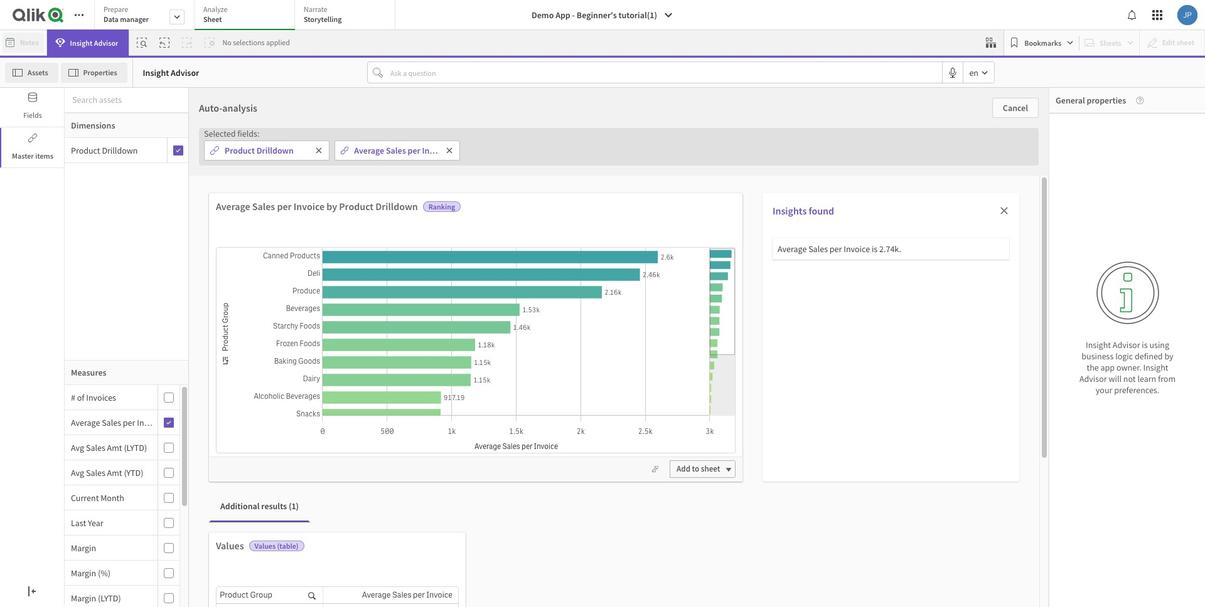 Task type: describe. For each thing, give the bounding box(es) containing it.
average sales per invoice button
[[65, 417, 170, 428]]

so
[[618, 266, 632, 284]]

insight advisor button
[[47, 30, 129, 56]]

dimensions button
[[65, 113, 189, 138]]

month
[[101, 493, 124, 504]]

set
[[1051, 584, 1062, 595]]

(1)
[[289, 501, 299, 512]]

the down icon
[[791, 457, 811, 475]]

no selections applied
[[223, 38, 290, 47]]

*
[[1013, 584, 1017, 595]]

measures button
[[65, 360, 189, 385]]

step back image
[[160, 38, 170, 48]]

@ inside button
[[41, 63, 51, 78]]

selected
[[204, 128, 236, 139]]

insight inside insight advisor dropdown button
[[70, 38, 92, 47]]

last
[[71, 518, 86, 529]]

prepare data manager
[[104, 4, 149, 24]]

a inside now that you see how qlik sense connects all of your data, go ahead and explore this sheet by making selections in the filters above. clicking in charts is another way to make selections so give that a try too!
[[690, 266, 697, 284]]

1 vertical spatial insight advisor
[[143, 67, 199, 78]]

current month button
[[65, 493, 155, 504]]

en button
[[964, 62, 994, 83]]

the down right.
[[632, 457, 651, 475]]

negative
[[1096, 584, 1127, 595]]

* the data set contains negative or zero values that can
[[1013, 584, 1205, 595]]

menu containing # of invoices
[[65, 385, 180, 608]]

margin (lytd) menu item
[[65, 586, 180, 608]]

ranking
[[429, 202, 455, 212]]

prepare
[[104, 4, 128, 14]]

no
[[223, 38, 232, 47]]

general
[[1056, 95, 1085, 106]]

james peterson image
[[1178, 5, 1198, 25]]

defined
[[1135, 351, 1163, 362]]

sheet inside button
[[701, 464, 720, 475]]

values
[[1154, 584, 1178, 595]]

beginner's
[[577, 9, 617, 21]]

right.
[[618, 416, 650, 434]]

owner.
[[1117, 362, 1142, 374]]

data
[[1033, 584, 1050, 595]]

advisor up auto-
[[171, 67, 199, 78]]

#
[[71, 392, 75, 403]]

en
[[970, 67, 979, 78]]

storytelling
[[304, 14, 342, 24]]

details image
[[527, 61, 552, 81]]

additional
[[220, 501, 260, 512]]

selecting inside in the top right. navigate to a specific sheet by selecting the
[[635, 437, 690, 456]]

average inside application
[[1013, 137, 1050, 150]]

and inside now that you see how qlik sense connects all of your data, go ahead and explore this sheet by making selections in the filters above. clicking in charts is another way to make selections so give that a try too!
[[657, 189, 680, 207]]

analyze sheet
[[203, 4, 228, 24]]

you inside now that you see how qlik sense connects all of your data, go ahead and explore this sheet by making selections in the filters above. clicking in charts is another way to make selections so give that a try too!
[[676, 150, 698, 168]]

see
[[701, 150, 721, 168]]

product treemap * the data set contains negative or zero values that cannot be shown in this chart. application
[[1006, 347, 1205, 602]]

bold element
[[44, 89, 62, 104]]

zero
[[1138, 584, 1153, 595]]

connects
[[618, 169, 674, 188]]

selecting inside icon in the top right and selecting the sheet that you want to explore.
[[734, 457, 789, 475]]

sales and margin by product group
[[610, 88, 769, 101]]

amt for (ytd)
[[107, 467, 122, 479]]

additional results (1)
[[220, 501, 299, 512]]

filters
[[766, 208, 800, 226]]

group inside average sales per invoice by product group application
[[1183, 137, 1205, 150]]

totals 2744.0190781438 element
[[323, 604, 459, 608]]

icon in the top right and selecting the sheet that you want to explore.
[[618, 437, 814, 494]]

0 vertical spatial selections
[[233, 38, 265, 47]]

avg sales amt (lytd) menu item
[[65, 436, 180, 461]]

tutorial(1)
[[619, 9, 657, 21]]

now
[[618, 150, 646, 168]]

qlik
[[753, 150, 778, 168]]

to inside add to sheet button
[[692, 464, 700, 475]]

advisor inside dropdown button
[[94, 38, 118, 47]]

app
[[556, 9, 571, 21]]

continue to explore this app by interacting with the rest of the sheets
[[618, 305, 811, 362]]

margin (%) menu item
[[65, 561, 180, 586]]

amt for (lytd)
[[107, 442, 122, 454]]

2 horizontal spatial selections
[[745, 247, 806, 265]]

totals element
[[217, 604, 323, 608]]

insight advisor is using business logic defined by the app owner. insight advisor will not learn from your preferences.
[[1080, 340, 1176, 396]]

sense
[[780, 150, 817, 168]]

invoice inside application
[[1096, 137, 1129, 150]]

auto-
[[199, 102, 222, 114]]

add
[[677, 464, 691, 475]]

all
[[676, 169, 690, 188]]

help image
[[1126, 97, 1144, 104]]

selected fields:
[[204, 128, 260, 139]]

now that you see how qlik sense connects all of your data, go ahead and explore this sheet by making selections in the filters above. clicking in charts is another way to make selections so give that a try too!
[[618, 150, 817, 284]]

0 horizontal spatial (lytd)
[[98, 593, 121, 604]]

the up 'specific'
[[770, 396, 790, 414]]

deselect field image
[[315, 147, 323, 154]]

you inside icon in the top right and selecting the sheet that you want to explore.
[[681, 476, 703, 494]]

Search assets text field
[[65, 88, 189, 111]]

2 master items button from the left
[[1, 128, 64, 168]]

your inside now that you see how qlik sense connects all of your data, go ahead and explore this sheet by making selections in the filters above. clicking in charts is another way to make selections so give that a try too!
[[708, 169, 735, 188]]

applied
[[266, 38, 290, 47]]

of inside continue to explore this app by interacting with the rest of the sheets
[[772, 324, 786, 342]]

invoice left 2.74k.
[[844, 244, 870, 255]]

learn
[[1138, 374, 1157, 385]]

to inside in the top right. navigate to a specific sheet by selecting the
[[708, 416, 721, 434]]

from inside insight advisor is using business logic defined by the app owner. insight advisor will not learn from your preferences.
[[1158, 374, 1176, 385]]

navigate inside "navigate from sheet to sheet using the"
[[618, 377, 671, 395]]

1 horizontal spatial is
[[872, 244, 878, 255]]

rest
[[745, 324, 769, 342]]

1 horizontal spatial drilldown
[[257, 145, 294, 156]]

navigate from sheet to sheet using the
[[618, 377, 790, 414]]

2 fields button from the left
[[1, 87, 64, 127]]

(table)
[[277, 542, 299, 551]]

per inside application
[[1078, 137, 1093, 150]]

by inside continue to explore this app by interacting with the rest of the sheets
[[796, 305, 811, 323]]

the inside insight advisor is using business logic defined by the app owner. insight advisor will not learn from your preferences.
[[1087, 362, 1099, 374]]

avg for avg sales amt (lytd)
[[71, 442, 84, 454]]

the inside now that you see how qlik sense connects all of your data, go ahead and explore this sheet by making selections in the filters above. clicking in charts is another way to make selections so give that a try too!
[[743, 208, 763, 226]]

icons
[[721, 396, 754, 414]]

sales inside menu item
[[86, 467, 105, 479]]

go
[[770, 169, 786, 188]]

clicking
[[660, 227, 709, 246]]

sales inside application
[[1052, 137, 1076, 150]]

explore inside continue to explore this app by interacting with the rest of the sheets
[[694, 305, 741, 323]]

margin (%)
[[71, 568, 110, 579]]

in inside icon in the top right and selecting the sheet that you want to explore.
[[618, 457, 629, 475]]

add to sheet
[[677, 464, 720, 475]]

margin for margin
[[71, 543, 96, 554]]

in up make
[[712, 227, 723, 246]]

assets button
[[5, 62, 58, 83]]

data,
[[737, 169, 767, 188]]

will
[[1109, 374, 1122, 385]]

a inside in the top right. navigate to a specific sheet by selecting the
[[724, 416, 731, 434]]

advisor up "owner."
[[1113, 340, 1140, 351]]

in the top right. navigate to a specific sheet by selecting the
[[618, 396, 816, 456]]

with
[[690, 324, 718, 342]]

to inside continue to explore this app by interacting with the rest of the sheets
[[678, 305, 692, 323]]

sales inside menu item
[[86, 442, 105, 454]]

by inside application
[[1131, 137, 1142, 150]]

last year button
[[65, 518, 155, 529]]

0 vertical spatial average sales per invoice
[[354, 145, 449, 156]]

items
[[35, 151, 53, 161]]

master
[[12, 151, 34, 161]]

average sales per invoice inside "menu item"
[[71, 417, 163, 428]]

last year
[[71, 518, 103, 529]]

explore.
[[754, 476, 802, 494]]

properties
[[1087, 95, 1126, 106]]

values for values (table)
[[255, 542, 276, 551]]

top inside in the top right. navigate to a specific sheet by selecting the
[[793, 396, 813, 414]]

this inside now that you see how qlik sense connects all of your data, go ahead and explore this sheet by making selections in the filters above. clicking in charts is another way to make selections so give that a try too!
[[730, 189, 752, 207]]

general properties
[[1056, 95, 1126, 106]]

to inside "navigate from sheet to sheet using the"
[[741, 377, 754, 395]]

avg sales amt (ytd) menu item
[[65, 461, 180, 486]]

above.
[[618, 227, 657, 246]]

contains
[[1064, 584, 1095, 595]]

demo
[[532, 9, 554, 21]]



Task type: vqa. For each thing, say whether or not it's contained in the screenshot.
the right "app?"
no



Task type: locate. For each thing, give the bounding box(es) containing it.
in up charts
[[729, 208, 740, 226]]

is down filters
[[767, 227, 777, 246]]

using inside "navigate from sheet to sheet using the"
[[618, 396, 651, 414]]

0 vertical spatial app
[[770, 305, 793, 323]]

top up icon
[[793, 396, 813, 414]]

and up "want"
[[709, 457, 731, 475]]

(%)
[[98, 568, 110, 579]]

top
[[793, 396, 813, 414], [654, 457, 675, 475]]

2 vertical spatial of
[[77, 392, 84, 403]]

drilldown inside "product drilldown" menu item
[[102, 145, 138, 156]]

product drilldown down dimensions
[[71, 145, 138, 156]]

using up right.
[[618, 396, 651, 414]]

toggle formatting image
[[66, 66, 76, 76]]

values for values
[[216, 540, 244, 552]]

0 horizontal spatial of
[[77, 392, 84, 403]]

1 master items button from the left
[[0, 128, 64, 168]]

current
[[71, 493, 99, 504]]

that down add
[[654, 476, 678, 494]]

from up in the top right. navigate to a specific sheet by selecting the
[[674, 377, 702, 395]]

0 horizontal spatial using
[[618, 396, 651, 414]]

sheet up "want"
[[701, 464, 720, 475]]

underline image
[[83, 92, 90, 100]]

give
[[635, 266, 660, 284]]

using
[[1150, 340, 1170, 351], [618, 396, 651, 414]]

master items button
[[0, 128, 64, 168], [1, 128, 64, 168]]

1 vertical spatial average sales per invoice
[[71, 417, 163, 428]]

treemap
[[1052, 354, 1091, 367]]

@ left items
[[10, 152, 17, 163]]

is left 2.74k.
[[872, 244, 878, 255]]

0 vertical spatial amt
[[107, 442, 122, 454]]

the inside "navigate from sheet to sheet using the"
[[654, 396, 673, 414]]

1 horizontal spatial insight advisor
[[143, 67, 199, 78]]

1 horizontal spatial group
[[741, 88, 769, 101]]

average sales per invoice by product drilldown
[[216, 200, 418, 213]]

1 vertical spatial amt
[[107, 467, 122, 479]]

selections up clicking
[[665, 208, 727, 226]]

2 vertical spatial and
[[709, 457, 731, 475]]

insight advisor
[[70, 38, 118, 47], [143, 67, 199, 78]]

by inside in the top right. navigate to a specific sheet by selecting the
[[618, 437, 632, 456]]

properties button
[[61, 62, 127, 83]]

the up charts
[[743, 208, 763, 226]]

to
[[695, 247, 707, 265], [678, 305, 692, 323], [741, 377, 754, 395], [708, 416, 721, 434], [692, 464, 700, 475], [739, 476, 751, 494]]

a left try
[[690, 266, 697, 284]]

using inside insight advisor is using business logic defined by the app owner. insight advisor will not learn from your preferences.
[[1150, 340, 1170, 351]]

invoice down # of invoices menu item
[[137, 417, 163, 428]]

to down "navigate from sheet to sheet using the"
[[708, 416, 721, 434]]

2 horizontal spatial drilldown
[[376, 200, 418, 213]]

1 horizontal spatial @
[[41, 63, 51, 78]]

top inside icon in the top right and selecting the sheet that you want to explore.
[[654, 457, 675, 475]]

margin down last year
[[71, 543, 96, 554]]

0 vertical spatial navigate
[[618, 377, 671, 395]]

1 horizontal spatial selecting
[[734, 457, 789, 475]]

insight left logic
[[1086, 340, 1111, 351]]

(lytd) up (ytd)
[[124, 442, 147, 454]]

amt inside avg sales amt (ytd) menu item
[[107, 467, 122, 479]]

app inside insight advisor is using business logic defined by the app owner. insight advisor will not learn from your preferences.
[[1101, 362, 1115, 374]]

values left (table)
[[255, 542, 276, 551]]

1 horizontal spatial selections
[[665, 208, 727, 226]]

and
[[636, 88, 653, 101], [657, 189, 680, 207], [709, 457, 731, 475]]

1 vertical spatial this
[[743, 305, 767, 323]]

of inside menu item
[[77, 392, 84, 403]]

insights found
[[773, 205, 834, 217]]

2 vertical spatial average sales per invoice
[[362, 590, 453, 601]]

logic
[[1116, 351, 1133, 362]]

your inside insight advisor is using business logic defined by the app owner. insight advisor will not learn from your preferences.
[[1096, 385, 1113, 396]]

in up 'specific'
[[757, 396, 768, 414]]

sheet
[[755, 189, 788, 207], [705, 377, 738, 395], [756, 377, 790, 395], [783, 416, 816, 434], [701, 464, 720, 475], [618, 476, 651, 494]]

margin down the margin (%)
[[71, 593, 96, 604]]

of
[[693, 169, 705, 188], [772, 324, 786, 342], [77, 392, 84, 403]]

italic image
[[65, 92, 73, 100]]

of right #
[[77, 392, 84, 403]]

insight advisor inside dropdown button
[[70, 38, 118, 47]]

to right add
[[692, 464, 700, 475]]

sales inside "menu item"
[[102, 417, 121, 428]]

0 horizontal spatial and
[[636, 88, 653, 101]]

1 horizontal spatial from
[[1158, 374, 1176, 385]]

to inside icon in the top right and selecting the sheet that you want to explore.
[[739, 476, 751, 494]]

1 vertical spatial @
[[10, 152, 17, 163]]

make
[[710, 247, 742, 265]]

1 horizontal spatial and
[[657, 189, 680, 207]]

margin left (%)
[[71, 568, 96, 579]]

insight down step back icon
[[143, 67, 169, 78]]

1 vertical spatial and
[[657, 189, 680, 207]]

margin for margin (%)
[[71, 568, 96, 579]]

advisor left will
[[1080, 374, 1107, 385]]

1 horizontal spatial values
[[255, 542, 276, 551]]

and down all at the top
[[657, 189, 680, 207]]

# of invoices button
[[65, 392, 155, 403]]

1 vertical spatial a
[[724, 416, 731, 434]]

0 horizontal spatial app
[[770, 305, 793, 323]]

0 vertical spatial this
[[730, 189, 752, 207]]

to inside now that you see how qlik sense connects all of your data, go ahead and explore this sheet by making selections in the filters above. clicking in charts is another way to make selections so give that a try too!
[[695, 247, 707, 265]]

properties
[[83, 67, 117, 77]]

that left can
[[1179, 584, 1194, 595]]

to up icons
[[741, 377, 754, 395]]

@ left toggle formatting icon
[[41, 63, 51, 78]]

margin (%) button
[[65, 568, 155, 579]]

can
[[1196, 584, 1205, 595]]

0 horizontal spatial product drilldown
[[71, 145, 138, 156]]

average
[[1013, 137, 1050, 150], [354, 145, 384, 156], [216, 200, 250, 213], [778, 244, 807, 255], [71, 417, 100, 428], [362, 590, 391, 601]]

selecting up explore. on the right bottom
[[734, 457, 789, 475]]

2 amt from the top
[[107, 467, 122, 479]]

the down sheets at the bottom of the page
[[654, 396, 673, 414]]

0 horizontal spatial selecting
[[635, 437, 690, 456]]

and down ask a question 'text box'
[[636, 88, 653, 101]]

0 vertical spatial group
[[741, 88, 769, 101]]

the left rest
[[721, 324, 742, 342]]

1 horizontal spatial a
[[724, 416, 731, 434]]

invoice down deselect field icon
[[294, 200, 325, 213]]

2 horizontal spatial is
[[1142, 340, 1148, 351]]

@ inside text field
[[10, 152, 17, 163]]

found
[[809, 205, 834, 217]]

2 avg from the top
[[71, 467, 84, 479]]

(lytd)
[[124, 442, 147, 454], [98, 593, 121, 604]]

0 horizontal spatial @
[[10, 152, 17, 163]]

explore inside now that you see how qlik sense connects all of your data, go ahead and explore this sheet by making selections in the filters above. clicking in charts is another way to make selections so give that a try too!
[[682, 189, 727, 207]]

navigate down sheets at the bottom of the page
[[618, 377, 671, 395]]

of right rest
[[772, 324, 786, 342]]

# of invoices menu item
[[65, 385, 180, 411]]

1 vertical spatial of
[[772, 324, 786, 342]]

or
[[1129, 584, 1136, 595]]

in inside in the top right. navigate to a specific sheet by selecting the
[[757, 396, 768, 414]]

assets
[[28, 67, 48, 77]]

personal
[[25, 590, 58, 601]]

Note Body text field
[[10, 143, 592, 495]]

product drilldown down "fields:"
[[225, 145, 294, 156]]

2 horizontal spatial of
[[772, 324, 786, 342]]

0 horizontal spatial values
[[216, 540, 244, 552]]

0 horizontal spatial is
[[767, 227, 777, 246]]

toggle formatting element
[[61, 61, 86, 81]]

0 vertical spatial explore
[[682, 189, 727, 207]]

product drilldown menu item
[[65, 138, 189, 163]]

# of invoices
[[71, 392, 116, 403]]

0 vertical spatial of
[[693, 169, 705, 188]]

1 vertical spatial group
[[1183, 137, 1205, 150]]

1 avg from the top
[[71, 442, 84, 454]]

1 vertical spatial your
[[1096, 385, 1113, 396]]

the left will
[[1087, 362, 1099, 374]]

business
[[1082, 351, 1114, 362]]

insight advisor down step back icon
[[143, 67, 199, 78]]

back image
[[10, 66, 20, 76]]

1 horizontal spatial top
[[793, 396, 813, 414]]

amt inside avg sales amt (lytd) menu item
[[107, 442, 122, 454]]

grid containing product group
[[217, 588, 461, 608]]

1 vertical spatial explore
[[694, 305, 741, 323]]

another
[[618, 247, 665, 265]]

smart search image
[[137, 38, 147, 48]]

product drilldown inside menu item
[[71, 145, 138, 156]]

fields:
[[237, 128, 260, 139]]

from inside "navigate from sheet to sheet using the"
[[674, 377, 702, 395]]

sheet down right.
[[618, 476, 651, 494]]

per inside "menu item"
[[123, 417, 135, 428]]

1 amt from the top
[[107, 442, 122, 454]]

sheet inside in the top right. navigate to a specific sheet by selecting the
[[783, 416, 816, 434]]

drilldown left ranking
[[376, 200, 418, 213]]

menu
[[65, 385, 180, 608]]

sheet down go
[[755, 189, 788, 207]]

to right "want"
[[739, 476, 751, 494]]

of right all at the top
[[693, 169, 705, 188]]

navigate down "navigate from sheet to sheet using the"
[[652, 416, 706, 434]]

that down way
[[663, 266, 687, 284]]

0 horizontal spatial insight advisor
[[70, 38, 118, 47]]

master items
[[12, 151, 53, 161]]

explore up with
[[694, 305, 741, 323]]

application
[[0, 0, 1205, 608], [608, 130, 827, 602]]

0 horizontal spatial a
[[690, 266, 697, 284]]

a down icons
[[724, 416, 731, 434]]

search image
[[308, 590, 316, 602]]

2 vertical spatial selections
[[745, 247, 806, 265]]

amt down average sales per invoice "button"
[[107, 442, 122, 454]]

collapse element
[[552, 61, 577, 81]]

insight up toggle formatting element at the top left of page
[[70, 38, 92, 47]]

is inside insight advisor is using business logic defined by the app owner. insight advisor will not learn from your preferences.
[[1142, 340, 1148, 351]]

advisor down data
[[94, 38, 118, 47]]

to up try
[[695, 247, 707, 265]]

a
[[690, 266, 697, 284], [724, 416, 731, 434]]

1 vertical spatial app
[[1101, 362, 1115, 374]]

0 horizontal spatial from
[[674, 377, 702, 395]]

margin menu item
[[65, 536, 180, 561]]

margin button
[[65, 543, 155, 554]]

using up learn
[[1150, 340, 1170, 351]]

selections down charts
[[745, 247, 806, 265]]

you up all at the top
[[676, 150, 698, 168]]

2 horizontal spatial and
[[709, 457, 731, 475]]

advisor
[[94, 38, 118, 47], [171, 67, 199, 78], [1113, 340, 1140, 351], [1080, 374, 1107, 385]]

0 horizontal spatial drilldown
[[102, 145, 138, 156]]

invoice down properties
[[1096, 137, 1129, 150]]

1 horizontal spatial app
[[1101, 362, 1115, 374]]

this inside continue to explore this app by interacting with the rest of the sheets
[[743, 305, 767, 323]]

current month
[[71, 493, 124, 504]]

add to sheet button
[[670, 461, 736, 478]]

margin inside 'margin (%)' menu item
[[71, 568, 96, 579]]

0 horizontal spatial top
[[654, 457, 675, 475]]

avg inside menu item
[[71, 467, 84, 479]]

selections right no
[[233, 38, 265, 47]]

1 vertical spatial navigate
[[652, 416, 706, 434]]

drilldown down "fields:"
[[257, 145, 294, 156]]

0 vertical spatial you
[[676, 150, 698, 168]]

to up with
[[678, 305, 692, 323]]

selecting up add
[[635, 437, 690, 456]]

1 horizontal spatial of
[[693, 169, 705, 188]]

0 vertical spatial (lytd)
[[124, 442, 147, 454]]

margin for margin (lytd)
[[71, 593, 96, 604]]

1 vertical spatial selecting
[[734, 457, 789, 475]]

the right rest
[[788, 324, 810, 342]]

avg up avg sales amt (ytd)
[[71, 442, 84, 454]]

invoice up ranking
[[422, 145, 449, 156]]

0 vertical spatial your
[[708, 169, 735, 188]]

avg sales amt (ytd)
[[71, 467, 143, 479]]

avg
[[71, 442, 84, 454], [71, 467, 84, 479]]

you down add to sheet
[[681, 476, 703, 494]]

explore down all at the top
[[682, 189, 727, 207]]

icon
[[788, 437, 814, 456]]

from right learn
[[1158, 374, 1176, 385]]

sheet up icon
[[783, 416, 816, 434]]

this down data, on the right of page
[[730, 189, 752, 207]]

insight advisor down data
[[70, 38, 118, 47]]

is right logic
[[1142, 340, 1148, 351]]

1 vertical spatial using
[[618, 396, 651, 414]]

analysis
[[222, 102, 257, 114]]

by inside insight advisor is using business logic defined by the app owner. insight advisor will not learn from your preferences.
[[1165, 351, 1174, 362]]

1 horizontal spatial product drilldown
[[225, 145, 294, 156]]

0 vertical spatial selecting
[[635, 437, 690, 456]]

fields button
[[0, 87, 64, 127], [1, 87, 64, 127]]

1 horizontal spatial your
[[1096, 385, 1113, 396]]

margin inside margin menu item
[[71, 543, 96, 554]]

avg sales amt (lytd) button
[[65, 442, 155, 454]]

2 vertical spatial group
[[250, 590, 273, 601]]

(ytd)
[[124, 467, 143, 479]]

demo app - beginner's tutorial(1)
[[532, 9, 657, 21]]

your
[[708, 169, 735, 188], [1096, 385, 1113, 396]]

the up the right
[[692, 437, 712, 456]]

data
[[104, 14, 119, 24]]

Note title text field
[[10, 122, 592, 143]]

sheet inside now that you see how qlik sense connects all of your data, go ahead and explore this sheet by making selections in the filters above. clicking in charts is another way to make selections so give that a try too!
[[755, 189, 788, 207]]

grid
[[217, 588, 461, 608]]

not
[[1124, 374, 1136, 385]]

navigate inside in the top right. navigate to a specific sheet by selecting the
[[652, 416, 706, 434]]

selections tool image
[[986, 38, 997, 48]]

0 vertical spatial avg
[[71, 442, 84, 454]]

analyze
[[203, 4, 228, 14]]

0 horizontal spatial your
[[708, 169, 735, 188]]

1 vertical spatial (lytd)
[[98, 593, 121, 604]]

of inside now that you see how qlik sense connects all of your data, go ahead and explore this sheet by making selections in the filters above. clicking in charts is another way to make selections so give that a try too!
[[693, 169, 705, 188]]

top left add
[[654, 457, 675, 475]]

sheet up 'specific'
[[756, 377, 790, 395]]

measures
[[71, 367, 106, 379]]

your down see
[[708, 169, 735, 188]]

product
[[702, 88, 739, 101], [1144, 137, 1181, 150], [71, 145, 100, 156], [225, 145, 255, 156], [339, 200, 374, 213], [1013, 354, 1050, 367], [220, 590, 249, 601]]

0 vertical spatial top
[[793, 396, 813, 414]]

0 vertical spatial @
[[41, 63, 51, 78]]

your left not
[[1096, 385, 1113, 396]]

avg inside menu item
[[71, 442, 84, 454]]

last year menu item
[[65, 511, 180, 536]]

1 horizontal spatial using
[[1150, 340, 1170, 351]]

selecting
[[635, 437, 690, 456], [734, 457, 789, 475]]

Ask a question text field
[[388, 62, 943, 83]]

0 vertical spatial insight advisor
[[70, 38, 118, 47]]

and inside icon in the top right and selecting the sheet that you want to explore.
[[709, 457, 731, 475]]

avg sales amt (ytd) button
[[65, 467, 155, 479]]

avg for avg sales amt (ytd)
[[71, 467, 84, 479]]

2 horizontal spatial group
[[1183, 137, 1205, 150]]

margin (lytd)
[[71, 593, 121, 604]]

app inside continue to explore this app by interacting with the rest of the sheets
[[770, 305, 793, 323]]

amt
[[107, 442, 122, 454], [107, 467, 122, 479]]

invoice
[[1096, 137, 1129, 150], [422, 145, 449, 156], [294, 200, 325, 213], [844, 244, 870, 255], [137, 417, 163, 428], [427, 590, 453, 601]]

0 horizontal spatial selections
[[233, 38, 265, 47]]

right
[[677, 457, 706, 475]]

by inside now that you see how qlik sense connects all of your data, go ahead and explore this sheet by making selections in the filters above. clicking in charts is another way to make selections so give that a try too!
[[791, 189, 806, 207]]

avg up current
[[71, 467, 84, 479]]

average inside "menu item"
[[71, 417, 100, 428]]

explore
[[682, 189, 727, 207], [694, 305, 741, 323]]

cancel
[[1003, 102, 1028, 114]]

margin inside margin (lytd) menu item
[[71, 593, 96, 604]]

0 horizontal spatial group
[[250, 590, 273, 601]]

0 vertical spatial a
[[690, 266, 697, 284]]

cancel button
[[992, 98, 1039, 118]]

try
[[699, 266, 716, 284]]

invoice up totals 2744.0190781438 element
[[427, 590, 453, 601]]

average sales per invoice menu item
[[65, 411, 180, 436]]

tab list containing prepare
[[94, 0, 400, 31]]

current month menu item
[[65, 486, 180, 511]]

1 vertical spatial selections
[[665, 208, 727, 226]]

values
[[216, 540, 244, 552], [255, 542, 276, 551]]

the
[[743, 208, 763, 226], [721, 324, 742, 342], [788, 324, 810, 342], [1087, 362, 1099, 374], [654, 396, 673, 414], [770, 396, 790, 414], [692, 437, 712, 456], [632, 457, 651, 475], [791, 457, 811, 475]]

in down right.
[[618, 457, 629, 475]]

sheet inside icon in the top right and selecting the sheet that you want to explore.
[[618, 476, 651, 494]]

bookmarks
[[1025, 38, 1062, 47]]

margin down ask a question 'text box'
[[655, 88, 687, 101]]

1 vertical spatial you
[[681, 476, 703, 494]]

want
[[706, 476, 736, 494]]

year
[[88, 518, 103, 529]]

(lytd) down margin (%) button
[[98, 593, 121, 604]]

1 fields button from the left
[[0, 87, 64, 127]]

this up rest
[[743, 305, 767, 323]]

1 horizontal spatial (lytd)
[[124, 442, 147, 454]]

way
[[668, 247, 692, 265]]

amt left (ytd)
[[107, 467, 122, 479]]

insight right "owner."
[[1144, 362, 1169, 374]]

that inside application
[[1179, 584, 1194, 595]]

product inside menu item
[[71, 145, 100, 156]]

deselect field image
[[446, 147, 453, 154]]

tab list
[[94, 0, 400, 31]]

values down "additional"
[[216, 540, 244, 552]]

insights
[[773, 205, 807, 217]]

0 vertical spatial and
[[636, 88, 653, 101]]

that inside icon in the top right and selecting the sheet that you want to explore.
[[654, 476, 678, 494]]

specific
[[733, 416, 780, 434]]

continue
[[618, 305, 675, 323]]

invoice inside "menu item"
[[137, 417, 163, 428]]

that up connects
[[649, 150, 673, 168]]

1 vertical spatial top
[[654, 457, 675, 475]]

is inside now that you see how qlik sense connects all of your data, go ahead and explore this sheet by making selections in the filters above. clicking in charts is another way to make selections so give that a try too!
[[767, 227, 777, 246]]

auto-analysis
[[199, 102, 257, 114]]

1 vertical spatial avg
[[71, 467, 84, 479]]

0 vertical spatial using
[[1150, 340, 1170, 351]]

average sales per invoice by product group application
[[1006, 130, 1205, 342]]

sheet up icons
[[705, 377, 738, 395]]

drilldown down dimensions button
[[102, 145, 138, 156]]

product drilldown
[[71, 145, 138, 156], [225, 145, 294, 156]]



